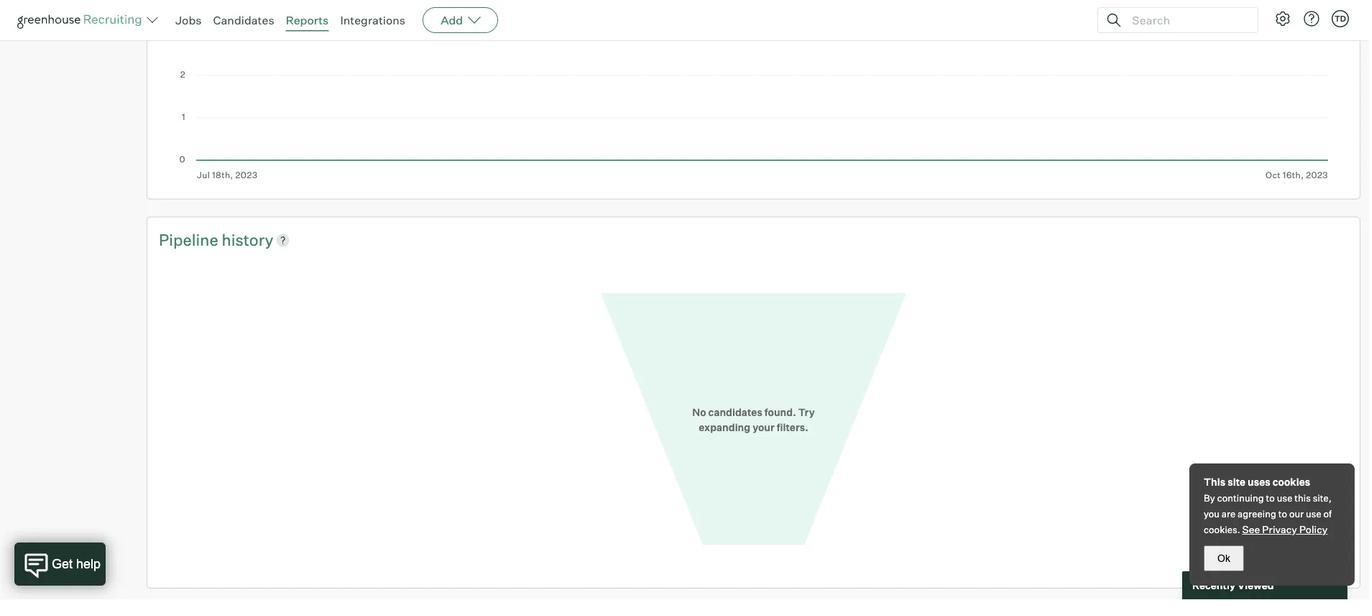 Task type: describe. For each thing, give the bounding box(es) containing it.
policy
[[1300, 523, 1328, 536]]

history
[[222, 230, 274, 250]]

add button
[[423, 7, 498, 33]]

xychart image
[[179, 0, 1329, 180]]

history link
[[222, 229, 274, 251]]

recently
[[1193, 580, 1236, 592]]

agreeing
[[1238, 508, 1277, 520]]

cookies.
[[1204, 524, 1241, 536]]

jobs link
[[175, 13, 202, 27]]

site,
[[1313, 493, 1332, 504]]

td button
[[1329, 7, 1352, 30]]

filters.
[[777, 421, 809, 434]]

candidates
[[709, 406, 763, 419]]

jobs
[[175, 13, 202, 27]]

our
[[1290, 508, 1304, 520]]

by continuing to use this site, you are agreeing to our use of cookies.
[[1204, 493, 1332, 536]]

uses
[[1248, 476, 1271, 489]]

privacy
[[1263, 523, 1298, 536]]

by
[[1204, 493, 1216, 504]]

your
[[753, 421, 775, 434]]

cookies
[[1273, 476, 1311, 489]]

this
[[1204, 476, 1226, 489]]

Search text field
[[1129, 10, 1245, 31]]

recently viewed
[[1193, 580, 1274, 592]]

pipeline link
[[159, 229, 222, 251]]

1 horizontal spatial use
[[1306, 508, 1322, 520]]

are
[[1222, 508, 1236, 520]]

of
[[1324, 508, 1332, 520]]



Task type: locate. For each thing, give the bounding box(es) containing it.
continuing
[[1218, 493, 1265, 504]]

greenhouse recruiting image
[[17, 12, 147, 29]]

use
[[1277, 493, 1293, 504], [1306, 508, 1322, 520]]

integrations link
[[340, 13, 406, 27]]

ok
[[1218, 553, 1231, 564]]

site
[[1228, 476, 1246, 489]]

see privacy policy link
[[1243, 523, 1328, 536]]

0 vertical spatial use
[[1277, 493, 1293, 504]]

integrations
[[340, 13, 406, 27]]

td
[[1335, 14, 1347, 23]]

see
[[1243, 523, 1261, 536]]

1 vertical spatial use
[[1306, 508, 1322, 520]]

configure image
[[1275, 10, 1292, 27]]

add
[[441, 13, 463, 27]]

no
[[693, 406, 707, 419]]

to left our on the bottom
[[1279, 508, 1288, 520]]

ok button
[[1204, 546, 1245, 572]]

use left of
[[1306, 508, 1322, 520]]

use down cookies
[[1277, 493, 1293, 504]]

pipeline
[[159, 230, 222, 250]]

to
[[1267, 493, 1275, 504], [1279, 508, 1288, 520]]

td button
[[1332, 10, 1350, 27]]

candidates link
[[213, 13, 274, 27]]

1 vertical spatial to
[[1279, 508, 1288, 520]]

candidates
[[213, 13, 274, 27]]

this site uses cookies
[[1204, 476, 1311, 489]]

reports link
[[286, 13, 329, 27]]

you
[[1204, 508, 1220, 520]]

0 horizontal spatial use
[[1277, 493, 1293, 504]]

expanding
[[699, 421, 751, 434]]

found.
[[765, 406, 796, 419]]

to down uses
[[1267, 493, 1275, 504]]

0 vertical spatial to
[[1267, 493, 1275, 504]]

see privacy policy
[[1243, 523, 1328, 536]]

viewed
[[1238, 580, 1274, 592]]

try
[[799, 406, 815, 419]]

no candidates found. try expanding your filters.
[[693, 406, 815, 434]]

reports
[[286, 13, 329, 27]]

0 horizontal spatial to
[[1267, 493, 1275, 504]]

1 horizontal spatial to
[[1279, 508, 1288, 520]]

this
[[1295, 493, 1311, 504]]



Task type: vqa. For each thing, say whether or not it's contained in the screenshot.
This
yes



